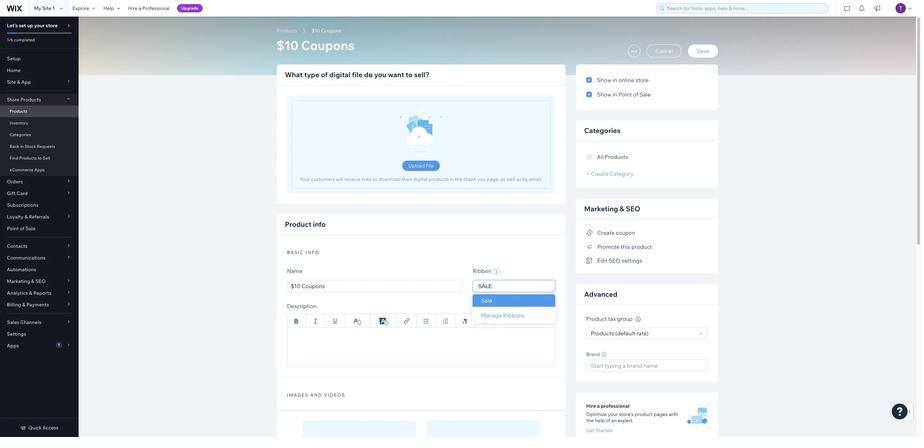 Task type: describe. For each thing, give the bounding box(es) containing it.
show for show in point of sale
[[597, 91, 612, 98]]

sales channels button
[[0, 317, 79, 328]]

with
[[669, 411, 678, 418]]

false text field
[[287, 328, 555, 367]]

product inside the optimize your store's product pages with the help of an expert.
[[635, 411, 653, 418]]

seo settings image
[[587, 258, 593, 264]]

upgrade
[[181, 6, 199, 11]]

get started
[[587, 428, 613, 434]]

product tax group
[[587, 316, 634, 323]]

get
[[587, 428, 595, 434]]

file
[[426, 163, 434, 169]]

1 horizontal spatial you
[[478, 176, 486, 182]]

sales
[[7, 319, 19, 326]]

basic info
[[287, 250, 319, 255]]

marketing inside $10 coupons form
[[584, 204, 618, 213]]

text
[[545, 303, 555, 310]]

what type of digital file do you want to sell?
[[285, 70, 430, 79]]

0 vertical spatial apps
[[34, 167, 45, 172]]

categories inside $10 coupons form
[[584, 126, 621, 135]]

tax
[[608, 316, 616, 323]]

0 vertical spatial the
[[455, 176, 463, 182]]

& for billing & payments popup button
[[22, 302, 25, 308]]

sale inside sidebar element
[[26, 226, 35, 232]]

manage
[[481, 312, 502, 319]]

your inside sidebar element
[[34, 22, 45, 29]]

of down online
[[633, 91, 638, 98]]

ecommerce apps
[[10, 167, 45, 172]]

& for marketing & seo popup button at the left bottom of page
[[31, 278, 34, 284]]

& for site & app dropdown button on the top left of page
[[17, 79, 20, 85]]

rate)
[[637, 330, 649, 337]]

promote
[[598, 243, 620, 250]]

description
[[287, 303, 317, 310]]

edit
[[598, 257, 608, 264]]

1 horizontal spatial digital
[[413, 176, 428, 182]]

site inside dropdown button
[[7, 79, 16, 85]]

settings
[[7, 331, 26, 337]]

manage ribbons button
[[473, 307, 555, 324]]

1 inside sidebar element
[[58, 343, 60, 347]]

all
[[597, 153, 604, 160]]

automations
[[7, 267, 36, 273]]

2 vertical spatial to
[[373, 176, 378, 182]]

promote this product
[[598, 243, 652, 250]]

hire a professional
[[128, 5, 170, 11]]

upload file
[[409, 163, 434, 169]]

your
[[300, 176, 310, 182]]

1 horizontal spatial products link
[[273, 27, 301, 34]]

in for point
[[613, 91, 618, 98]]

my
[[34, 5, 41, 11]]

1 vertical spatial $10 coupons
[[277, 38, 355, 53]]

inventory
[[10, 120, 28, 126]]

& for loyalty & referrals popup button on the left
[[25, 214, 28, 220]]

my site 1
[[34, 5, 55, 11]]

point inside $10 coupons form
[[619, 91, 632, 98]]

an
[[612, 418, 617, 424]]

started
[[596, 428, 613, 434]]

0 vertical spatial coupons
[[321, 28, 342, 34]]

professional
[[142, 5, 170, 11]]

generate ai text
[[513, 303, 555, 310]]

show in point of sale
[[597, 91, 651, 98]]

group
[[617, 316, 633, 323]]

quick access
[[28, 425, 59, 431]]

advanced
[[584, 290, 618, 299]]

setup link
[[0, 53, 79, 64]]

products (default rate)
[[591, 330, 649, 337]]

+ create category
[[587, 170, 634, 177]]

upgrade button
[[177, 4, 203, 12]]

of inside the optimize your store's product pages with the help of an expert.
[[606, 418, 611, 424]]

seo inside button
[[609, 257, 621, 264]]

marketing & seo inside $10 coupons form
[[584, 204, 641, 213]]

requests
[[37, 144, 55, 149]]

info for product info
[[313, 220, 326, 229]]

back
[[10, 144, 19, 149]]

this
[[621, 243, 630, 250]]

back in stock requests link
[[0, 141, 79, 152]]

1 as from the left
[[501, 176, 506, 182]]

professional
[[601, 403, 630, 409]]

get started link
[[587, 428, 613, 434]]

app
[[21, 79, 31, 85]]

0 vertical spatial seo
[[626, 204, 641, 213]]

help button
[[99, 0, 124, 17]]

Add a product name text field
[[287, 280, 463, 292]]

your customers will receive links to download their digital products in the thank you page, as well as by email.
[[300, 176, 543, 182]]

billing & payments button
[[0, 299, 79, 311]]

products inside dropdown button
[[20, 97, 41, 103]]

a for professional
[[597, 403, 600, 409]]

all products
[[597, 153, 628, 160]]

well
[[507, 176, 515, 182]]

quick
[[28, 425, 42, 431]]

access
[[43, 425, 59, 431]]

point of sale link
[[0, 223, 79, 234]]

edit seo settings button
[[587, 256, 642, 266]]

payments
[[26, 302, 49, 308]]

marketing & seo button
[[0, 276, 79, 287]]

brand
[[587, 351, 600, 358]]

& for analytics & reports dropdown button
[[29, 290, 32, 296]]

of right type on the top left
[[321, 70, 328, 79]]

contacts
[[7, 243, 28, 249]]

back in stock requests
[[10, 144, 55, 149]]

& inside $10 coupons form
[[620, 204, 624, 213]]

hire a professional link
[[124, 0, 174, 17]]

let's
[[7, 22, 18, 29]]

setup
[[7, 56, 21, 62]]

want
[[388, 70, 404, 79]]

links
[[362, 176, 372, 182]]

home link
[[0, 64, 79, 76]]

categories inside sidebar element
[[10, 132, 31, 137]]

subscriptions
[[7, 202, 38, 208]]

seo inside popup button
[[35, 278, 46, 284]]

info for basic info
[[306, 250, 319, 255]]

marketing & seo inside popup button
[[7, 278, 46, 284]]

0 vertical spatial $10 coupons
[[312, 28, 342, 34]]

0 horizontal spatial apps
[[7, 343, 19, 349]]

upload file button
[[402, 161, 440, 171]]

2 as from the left
[[517, 176, 522, 182]]

store
[[7, 97, 19, 103]]

loyalty & referrals
[[7, 214, 49, 220]]

gift card button
[[0, 188, 79, 199]]

store's
[[619, 411, 634, 418]]

store inside $10 coupons form
[[636, 77, 649, 83]]

gift card
[[7, 190, 28, 197]]



Task type: locate. For each thing, give the bounding box(es) containing it.
& up analytics & reports
[[31, 278, 34, 284]]

sale down the show in online store
[[640, 91, 651, 98]]

and
[[310, 392, 322, 398]]

1 horizontal spatial apps
[[34, 167, 45, 172]]

0 vertical spatial point
[[619, 91, 632, 98]]

promote image
[[587, 244, 593, 250]]

your right up
[[34, 22, 45, 29]]

1 vertical spatial coupons
[[301, 38, 355, 53]]

find products to sell
[[10, 156, 50, 161]]

inventory link
[[0, 117, 79, 129]]

0 vertical spatial show
[[597, 77, 612, 83]]

$10 coupons form
[[79, 17, 921, 437]]

automations link
[[0, 264, 79, 276]]

home
[[7, 67, 21, 73]]

to right the links
[[373, 176, 378, 182]]

1 vertical spatial $10
[[277, 38, 299, 53]]

1 vertical spatial hire
[[587, 403, 596, 409]]

to left sell?
[[406, 70, 413, 79]]

0 horizontal spatial products link
[[0, 106, 79, 117]]

store right online
[[636, 77, 649, 83]]

info right basic
[[306, 250, 319, 255]]

product for product tax group
[[587, 316, 607, 323]]

& left app
[[17, 79, 20, 85]]

1 vertical spatial 1
[[58, 343, 60, 347]]

0 vertical spatial create
[[591, 170, 609, 177]]

1 horizontal spatial store
[[636, 77, 649, 83]]

in inside sidebar element
[[20, 144, 24, 149]]

cancel
[[656, 48, 673, 54]]

0 horizontal spatial your
[[34, 22, 45, 29]]

by
[[523, 176, 528, 182]]

0 horizontal spatial digital
[[329, 70, 351, 79]]

up
[[27, 22, 33, 29]]

store inside sidebar element
[[46, 22, 58, 29]]

1 vertical spatial sale
[[26, 226, 35, 232]]

categories down the inventory at top left
[[10, 132, 31, 137]]

1 horizontal spatial as
[[517, 176, 522, 182]]

as left 'well'
[[501, 176, 506, 182]]

0 horizontal spatial sale
[[26, 226, 35, 232]]

1 horizontal spatial product
[[587, 316, 607, 323]]

your
[[34, 22, 45, 29], [608, 411, 618, 418]]

1 horizontal spatial marketing & seo
[[584, 204, 641, 213]]

create right +
[[591, 170, 609, 177]]

in for online
[[613, 77, 618, 83]]

0 horizontal spatial categories
[[10, 132, 31, 137]]

coupon
[[616, 229, 635, 236]]

help
[[595, 418, 605, 424]]

seo up analytics & reports dropdown button
[[35, 278, 46, 284]]

product up basic
[[285, 220, 312, 229]]

1 vertical spatial marketing
[[7, 278, 30, 284]]

marketing up create coupon "button"
[[584, 204, 618, 213]]

& right billing
[[22, 302, 25, 308]]

site down home
[[7, 79, 16, 85]]

edit seo settings
[[598, 257, 642, 264]]

2 horizontal spatial seo
[[626, 204, 641, 213]]

site
[[42, 5, 51, 11], [7, 79, 16, 85]]

digital right their
[[413, 176, 428, 182]]

in for stock
[[20, 144, 24, 149]]

Start typing a brand name field
[[589, 360, 705, 372]]

1 vertical spatial to
[[38, 156, 42, 161]]

apps down settings
[[7, 343, 19, 349]]

promote this product button
[[587, 242, 652, 252]]

0 horizontal spatial 1
[[52, 5, 55, 11]]

0 vertical spatial a
[[139, 5, 141, 11]]

page,
[[487, 176, 499, 182]]

1 vertical spatial apps
[[7, 343, 19, 349]]

hire for hire a professional
[[128, 5, 138, 11]]

product inside button
[[632, 243, 652, 250]]

1 vertical spatial a
[[597, 403, 600, 409]]

marketing
[[584, 204, 618, 213], [7, 278, 30, 284]]

a up optimize
[[597, 403, 600, 409]]

1 down settings link
[[58, 343, 60, 347]]

product right this
[[632, 243, 652, 250]]

0 horizontal spatial store
[[46, 22, 58, 29]]

show left online
[[597, 77, 612, 83]]

2 horizontal spatial sale
[[640, 91, 651, 98]]

sell?
[[414, 70, 430, 79]]

1 horizontal spatial marketing
[[584, 204, 618, 213]]

show for show in online store
[[597, 77, 612, 83]]

generate ai text button
[[502, 303, 555, 311]]

site right my
[[42, 5, 51, 11]]

hire inside $10 coupons form
[[587, 403, 596, 409]]

0 horizontal spatial marketing
[[7, 278, 30, 284]]

thank
[[464, 176, 476, 182]]

1 horizontal spatial $10
[[312, 28, 320, 34]]

0 vertical spatial info
[[313, 220, 326, 229]]

in down the show in online store
[[613, 91, 618, 98]]

1 vertical spatial the
[[587, 418, 594, 424]]

info tooltip image
[[636, 317, 641, 322]]

sidebar element
[[0, 17, 79, 437]]

product left tax
[[587, 316, 607, 323]]

apps down find products to sell link at the left of page
[[34, 167, 45, 172]]

0 vertical spatial site
[[42, 5, 51, 11]]

in right back
[[20, 144, 24, 149]]

0 vertical spatial $10
[[312, 28, 320, 34]]

0 horizontal spatial point
[[7, 226, 19, 232]]

0 vertical spatial 1
[[52, 5, 55, 11]]

0 vertical spatial products link
[[273, 27, 301, 34]]

0 horizontal spatial as
[[501, 176, 506, 182]]

0 vertical spatial product
[[632, 243, 652, 250]]

marketing up analytics
[[7, 278, 30, 284]]

a inside $10 coupons form
[[597, 403, 600, 409]]

show
[[597, 77, 612, 83], [597, 91, 612, 98]]

1 horizontal spatial sale
[[481, 297, 492, 304]]

1 vertical spatial you
[[478, 176, 486, 182]]

0 horizontal spatial $10
[[277, 38, 299, 53]]

optimize your store's product pages with the help of an expert.
[[587, 411, 678, 424]]

0 horizontal spatial product
[[285, 220, 312, 229]]

ribbons
[[503, 312, 525, 319]]

1/6 completed
[[7, 37, 35, 42]]

do
[[364, 70, 373, 79]]

0 vertical spatial your
[[34, 22, 45, 29]]

referrals
[[29, 214, 49, 220]]

1
[[52, 5, 55, 11], [58, 343, 60, 347]]

0 horizontal spatial seo
[[35, 278, 46, 284]]

to inside sidebar element
[[38, 156, 42, 161]]

2 vertical spatial seo
[[35, 278, 46, 284]]

digital left file
[[329, 70, 351, 79]]

quick access button
[[20, 425, 59, 431]]

0 horizontal spatial site
[[7, 79, 16, 85]]

in left online
[[613, 77, 618, 83]]

hire
[[128, 5, 138, 11], [587, 403, 596, 409]]

categories link
[[0, 129, 79, 141]]

a left professional
[[139, 5, 141, 11]]

& left reports
[[29, 290, 32, 296]]

of left an
[[606, 418, 611, 424]]

you
[[374, 70, 387, 79], [478, 176, 486, 182]]

point down loyalty
[[7, 226, 19, 232]]

explore
[[72, 5, 89, 11]]

store down "my site 1"
[[46, 22, 58, 29]]

0 horizontal spatial the
[[455, 176, 463, 182]]

0 horizontal spatial to
[[38, 156, 42, 161]]

videos
[[324, 392, 345, 398]]

0 vertical spatial marketing
[[584, 204, 618, 213]]

1 horizontal spatial a
[[597, 403, 600, 409]]

1 vertical spatial products link
[[0, 106, 79, 117]]

apps
[[34, 167, 45, 172], [7, 343, 19, 349]]

subscriptions link
[[0, 199, 79, 211]]

1 vertical spatial product
[[587, 316, 607, 323]]

sell
[[43, 156, 50, 161]]

0 horizontal spatial hire
[[128, 5, 138, 11]]

the inside the optimize your store's product pages with the help of an expert.
[[587, 418, 594, 424]]

1 vertical spatial point
[[7, 226, 19, 232]]

your down professional
[[608, 411, 618, 418]]

1 horizontal spatial 1
[[58, 343, 60, 347]]

0 vertical spatial to
[[406, 70, 413, 79]]

hire right help button
[[128, 5, 138, 11]]

hire for hire a professional
[[587, 403, 596, 409]]

communications button
[[0, 252, 79, 264]]

products
[[429, 176, 449, 182]]

product left pages on the bottom of the page
[[635, 411, 653, 418]]

1 vertical spatial product
[[635, 411, 653, 418]]

reports
[[33, 290, 51, 296]]

to left sell
[[38, 156, 42, 161]]

your inside the optimize your store's product pages with the help of an expert.
[[608, 411, 618, 418]]

in right products
[[450, 176, 454, 182]]

0 vertical spatial marketing & seo
[[584, 204, 641, 213]]

info up basic info
[[313, 220, 326, 229]]

1 vertical spatial site
[[7, 79, 16, 85]]

2 horizontal spatial to
[[406, 70, 413, 79]]

hire up optimize
[[587, 403, 596, 409]]

point inside sidebar element
[[7, 226, 19, 232]]

0 horizontal spatial you
[[374, 70, 387, 79]]

their
[[402, 176, 412, 182]]

create up promote
[[598, 229, 615, 236]]

promote coupon image
[[587, 230, 593, 236]]

1 horizontal spatial point
[[619, 91, 632, 98]]

1 horizontal spatial categories
[[584, 126, 621, 135]]

0 vertical spatial you
[[374, 70, 387, 79]]

0 vertical spatial store
[[46, 22, 58, 29]]

2 vertical spatial sale
[[481, 297, 492, 304]]

0 horizontal spatial marketing & seo
[[7, 278, 46, 284]]

the left thank
[[455, 176, 463, 182]]

& right loyalty
[[25, 214, 28, 220]]

0 vertical spatial sale
[[640, 91, 651, 98]]

sale down loyalty & referrals
[[26, 226, 35, 232]]

&
[[17, 79, 20, 85], [620, 204, 624, 213], [25, 214, 28, 220], [31, 278, 34, 284], [29, 290, 32, 296], [22, 302, 25, 308]]

point down online
[[619, 91, 632, 98]]

1 vertical spatial seo
[[609, 257, 621, 264]]

1 vertical spatial store
[[636, 77, 649, 83]]

1 show from the top
[[597, 77, 612, 83]]

the
[[455, 176, 463, 182], [587, 418, 594, 424]]

a for professional
[[139, 5, 141, 11]]

a inside hire a professional link
[[139, 5, 141, 11]]

show down the show in online store
[[597, 91, 612, 98]]

$10 coupons
[[312, 28, 342, 34], [277, 38, 355, 53]]

the left help
[[587, 418, 594, 424]]

pages
[[654, 411, 668, 418]]

(default
[[616, 330, 636, 337]]

sale up 'manage'
[[481, 297, 492, 304]]

0 vertical spatial hire
[[128, 5, 138, 11]]

images and videos
[[287, 392, 345, 398]]

categories
[[584, 126, 621, 135], [10, 132, 31, 137]]

& inside dropdown button
[[17, 79, 20, 85]]

show in online store
[[597, 77, 649, 83]]

0 vertical spatial product
[[285, 220, 312, 229]]

store products button
[[0, 94, 79, 106]]

+ create category button
[[587, 170, 634, 177]]

1/6
[[7, 37, 13, 42]]

a
[[139, 5, 141, 11], [597, 403, 600, 409]]

0 horizontal spatial a
[[139, 5, 141, 11]]

completed
[[14, 37, 35, 42]]

seo up coupon
[[626, 204, 641, 213]]

ai
[[538, 303, 544, 310]]

find products to sell link
[[0, 152, 79, 164]]

1 horizontal spatial your
[[608, 411, 618, 418]]

product for product info
[[285, 220, 312, 229]]

manage ribbons
[[481, 312, 525, 319]]

marketing & seo up analytics & reports
[[7, 278, 46, 284]]

Search for tools, apps, help & more... field
[[665, 3, 827, 13]]

categories up all
[[584, 126, 621, 135]]

store products
[[7, 97, 41, 103]]

name
[[287, 268, 302, 274]]

orders
[[7, 179, 23, 185]]

channels
[[20, 319, 41, 326]]

1 vertical spatial info
[[306, 250, 319, 255]]

1 vertical spatial create
[[598, 229, 615, 236]]

1 horizontal spatial to
[[373, 176, 378, 182]]

save button
[[688, 44, 718, 58]]

of down loyalty & referrals
[[20, 226, 24, 232]]

product
[[285, 220, 312, 229], [587, 316, 607, 323]]

1 horizontal spatial the
[[587, 418, 594, 424]]

analytics
[[7, 290, 28, 296]]

create inside "button"
[[598, 229, 615, 236]]

seo right edit
[[609, 257, 621, 264]]

1 vertical spatial marketing & seo
[[7, 278, 46, 284]]

1 right my
[[52, 5, 55, 11]]

ecommerce
[[10, 167, 33, 172]]

1 vertical spatial show
[[597, 91, 612, 98]]

2 show from the top
[[597, 91, 612, 98]]

of inside sidebar element
[[20, 226, 24, 232]]

1 horizontal spatial seo
[[609, 257, 621, 264]]

customers
[[311, 176, 335, 182]]

sales channels
[[7, 319, 41, 326]]

you left page,
[[478, 176, 486, 182]]

1 vertical spatial your
[[608, 411, 618, 418]]

orders button
[[0, 176, 79, 188]]

& up coupon
[[620, 204, 624, 213]]

1 horizontal spatial site
[[42, 5, 51, 11]]

marketing inside popup button
[[7, 278, 30, 284]]

create coupon
[[598, 229, 635, 236]]

& inside dropdown button
[[29, 290, 32, 296]]

Select box search field
[[478, 280, 550, 292]]

loyalty
[[7, 214, 23, 220]]

as
[[501, 176, 506, 182], [517, 176, 522, 182]]

as left "by"
[[517, 176, 522, 182]]

0 vertical spatial digital
[[329, 70, 351, 79]]

marketing & seo up create coupon "button"
[[584, 204, 641, 213]]

let's set up your store
[[7, 22, 58, 29]]

1 vertical spatial digital
[[413, 176, 428, 182]]

you right do
[[374, 70, 387, 79]]

1 horizontal spatial hire
[[587, 403, 596, 409]]

products link
[[273, 27, 301, 34], [0, 106, 79, 117]]

save
[[697, 48, 709, 54]]



Task type: vqa. For each thing, say whether or not it's contained in the screenshot.
the middle the SEO
yes



